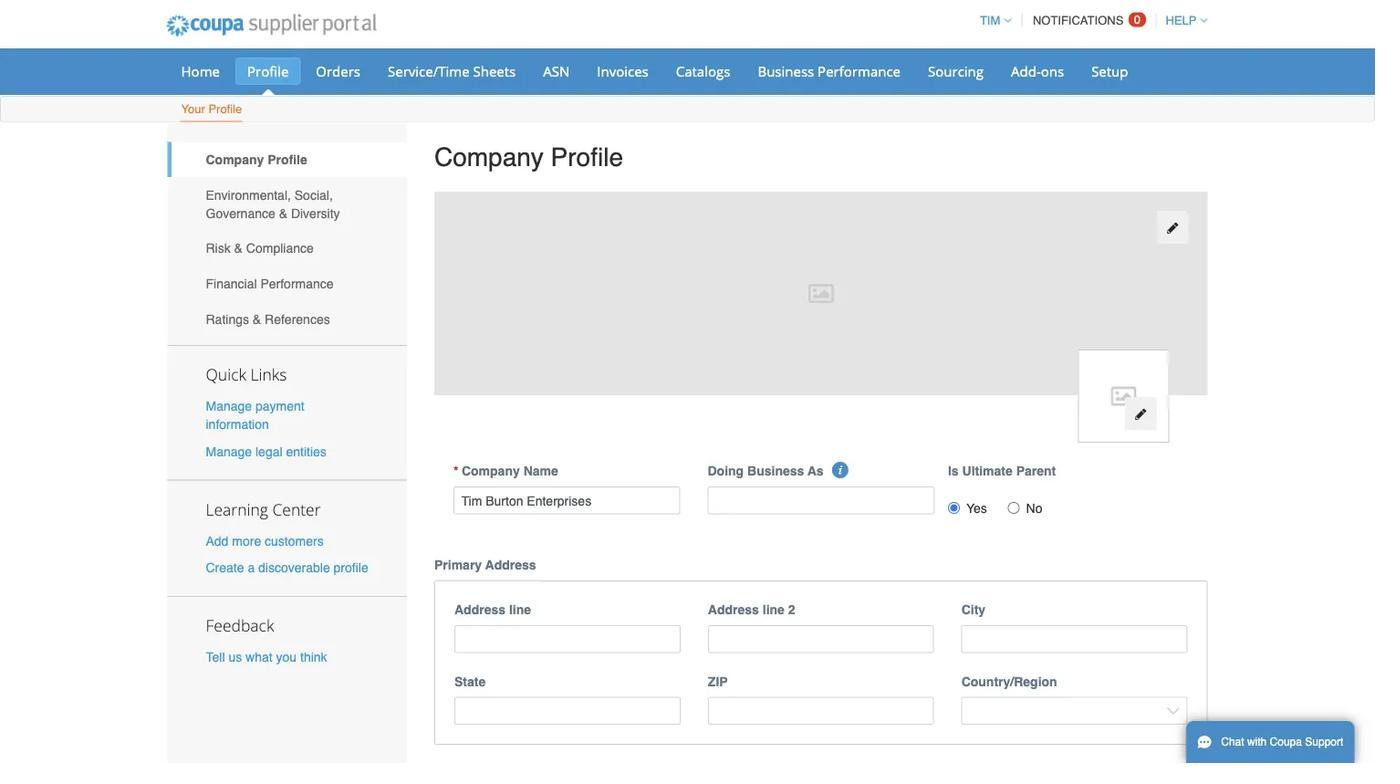 Task type: describe. For each thing, give the bounding box(es) containing it.
diversity
[[291, 206, 340, 220]]

ultimate
[[963, 464, 1013, 478]]

performance for financial performance
[[261, 276, 334, 291]]

coupa supplier portal image
[[154, 3, 389, 48]]

navigation containing notifications 0
[[972, 3, 1208, 38]]

learning
[[206, 498, 268, 520]]

financial
[[206, 276, 257, 291]]

chat
[[1222, 736, 1245, 748]]

financial performance link
[[167, 266, 407, 301]]

sourcing link
[[916, 58, 996, 85]]

create
[[206, 560, 244, 575]]

add
[[206, 533, 229, 548]]

governance
[[206, 206, 275, 220]]

sheets
[[473, 62, 516, 80]]

manage payment information link
[[206, 399, 305, 432]]

1 vertical spatial business
[[748, 464, 804, 478]]

catalogs link
[[664, 58, 742, 85]]

company down sheets
[[434, 142, 544, 172]]

no
[[1027, 501, 1043, 516]]

add-
[[1011, 62, 1041, 80]]

State text field
[[455, 697, 681, 725]]

setup
[[1092, 62, 1129, 80]]

add more customers
[[206, 533, 324, 548]]

links
[[251, 364, 287, 385]]

address line
[[455, 603, 531, 617]]

manage for manage legal entities
[[206, 444, 252, 459]]

legal
[[256, 444, 283, 459]]

chat with coupa support
[[1222, 736, 1344, 748]]

orders
[[316, 62, 361, 80]]

discoverable
[[258, 560, 330, 575]]

service/time
[[388, 62, 470, 80]]

environmental,
[[206, 188, 291, 202]]

address for address line
[[455, 603, 506, 617]]

quick links
[[206, 364, 287, 385]]

line for address line
[[509, 603, 531, 617]]

help
[[1166, 14, 1197, 27]]

change image image for logo
[[1135, 408, 1148, 421]]

environmental, social, governance & diversity
[[206, 188, 340, 220]]

a
[[248, 560, 255, 575]]

company right the *
[[462, 464, 520, 478]]

doing business as
[[708, 464, 824, 478]]

payment
[[256, 399, 305, 414]]

tell us what you think
[[206, 650, 327, 664]]

with
[[1248, 736, 1267, 748]]

& for compliance
[[234, 241, 243, 256]]

what
[[246, 650, 273, 664]]

as
[[808, 464, 824, 478]]

financial performance
[[206, 276, 334, 291]]

entities
[[286, 444, 327, 459]]

country/region
[[962, 674, 1058, 689]]

create a discoverable profile link
[[206, 560, 369, 575]]

background image
[[434, 192, 1208, 395]]

city
[[962, 603, 986, 617]]

center
[[272, 498, 321, 520]]

invoices link
[[585, 58, 661, 85]]

primary address
[[434, 558, 536, 572]]

performance for business performance
[[818, 62, 901, 80]]

your
[[181, 102, 205, 116]]

notifications 0
[[1033, 13, 1141, 27]]

social,
[[295, 188, 333, 202]]

line for address line 2
[[763, 603, 785, 617]]

home link
[[169, 58, 232, 85]]

company profile link
[[167, 142, 407, 177]]

you
[[276, 650, 297, 664]]

profile link
[[236, 58, 301, 85]]

Doing Business As text field
[[708, 487, 935, 514]]

change image image for background "image"
[[1167, 222, 1180, 234]]

risk & compliance
[[206, 241, 314, 256]]

catalogs
[[676, 62, 731, 80]]

parent
[[1017, 464, 1056, 478]]



Task type: locate. For each thing, give the bounding box(es) containing it.
1 manage from the top
[[206, 399, 252, 414]]

state
[[455, 674, 486, 689]]

1 horizontal spatial company profile
[[434, 142, 623, 172]]

change image image
[[1167, 222, 1180, 234], [1135, 408, 1148, 421]]

address
[[485, 558, 536, 572], [455, 603, 506, 617], [708, 603, 759, 617]]

add-ons
[[1011, 62, 1064, 80]]

ZIP text field
[[708, 697, 934, 725]]

tim link
[[972, 14, 1012, 27]]

address up 'address line'
[[485, 558, 536, 572]]

add-ons link
[[1000, 58, 1076, 85]]

Address line 2 text field
[[708, 625, 934, 653]]

profile down asn link
[[551, 142, 623, 172]]

line left 2
[[763, 603, 785, 617]]

0 horizontal spatial performance
[[261, 276, 334, 291]]

manage up information
[[206, 399, 252, 414]]

None text field
[[454, 487, 680, 514]]

business
[[758, 62, 814, 80], [748, 464, 804, 478]]

line
[[509, 603, 531, 617], [763, 603, 785, 617]]

coupa
[[1270, 736, 1303, 748]]

asn link
[[531, 58, 582, 85]]

ratings
[[206, 312, 249, 326]]

* company name
[[454, 464, 558, 478]]

1 line from the left
[[509, 603, 531, 617]]

primary
[[434, 558, 482, 572]]

& left diversity
[[279, 206, 288, 220]]

notifications
[[1033, 14, 1124, 27]]

additional information image
[[832, 462, 849, 478]]

orders link
[[304, 58, 372, 85]]

business performance
[[758, 62, 901, 80]]

profile down coupa supplier portal image
[[247, 62, 289, 80]]

1 vertical spatial manage
[[206, 444, 252, 459]]

None radio
[[948, 502, 960, 514], [1008, 502, 1020, 514], [948, 502, 960, 514], [1008, 502, 1020, 514]]

profile right your
[[208, 102, 242, 116]]

business right catalogs
[[758, 62, 814, 80]]

1 vertical spatial &
[[234, 241, 243, 256]]

service/time sheets link
[[376, 58, 528, 85]]

learning center
[[206, 498, 321, 520]]

Address line text field
[[455, 625, 681, 653]]

asn
[[543, 62, 570, 80]]

quick
[[206, 364, 246, 385]]

0 vertical spatial change image image
[[1167, 222, 1180, 234]]

manage down information
[[206, 444, 252, 459]]

manage legal entities
[[206, 444, 327, 459]]

setup link
[[1080, 58, 1141, 85]]

support
[[1306, 736, 1344, 748]]

0
[[1134, 13, 1141, 26]]

yes
[[967, 501, 987, 516]]

business left as
[[748, 464, 804, 478]]

manage payment information
[[206, 399, 305, 432]]

*
[[454, 464, 459, 478]]

customers
[[265, 533, 324, 548]]

tell us what you think button
[[206, 648, 327, 666]]

is
[[948, 464, 959, 478]]

City text field
[[962, 625, 1188, 653]]

1 horizontal spatial change image image
[[1167, 222, 1180, 234]]

& inside risk & compliance link
[[234, 241, 243, 256]]

profile
[[247, 62, 289, 80], [208, 102, 242, 116], [551, 142, 623, 172], [268, 152, 307, 167]]

0 horizontal spatial line
[[509, 603, 531, 617]]

0 horizontal spatial &
[[234, 241, 243, 256]]

environmental, social, governance & diversity link
[[167, 177, 407, 231]]

profile
[[334, 560, 369, 575]]

company profile down asn link
[[434, 142, 623, 172]]

feedback
[[206, 615, 274, 636]]

2
[[788, 603, 796, 617]]

service/time sheets
[[388, 62, 516, 80]]

ons
[[1041, 62, 1064, 80]]

profile inside "link"
[[247, 62, 289, 80]]

1 horizontal spatial &
[[253, 312, 261, 326]]

help link
[[1158, 14, 1208, 27]]

0 vertical spatial performance
[[818, 62, 901, 80]]

manage for manage payment information
[[206, 399, 252, 414]]

risk
[[206, 241, 231, 256]]

address line 2
[[708, 603, 796, 617]]

references
[[265, 312, 330, 326]]

2 line from the left
[[763, 603, 785, 617]]

tell
[[206, 650, 225, 664]]

2 manage from the top
[[206, 444, 252, 459]]

business performance link
[[746, 58, 913, 85]]

us
[[229, 650, 242, 664]]

tim
[[980, 14, 1001, 27]]

1 vertical spatial performance
[[261, 276, 334, 291]]

risk & compliance link
[[167, 231, 407, 266]]

& right the ratings
[[253, 312, 261, 326]]

logo image
[[1078, 350, 1170, 443]]

chat with coupa support button
[[1187, 721, 1355, 763]]

add more customers link
[[206, 533, 324, 548]]

create a discoverable profile
[[206, 560, 369, 575]]

think
[[300, 650, 327, 664]]

navigation
[[972, 3, 1208, 38]]

0 horizontal spatial change image image
[[1135, 408, 1148, 421]]

your profile
[[181, 102, 242, 116]]

ratings & references
[[206, 312, 330, 326]]

compliance
[[246, 241, 314, 256]]

zip
[[708, 674, 728, 689]]

& inside the ratings & references link
[[253, 312, 261, 326]]

1 horizontal spatial performance
[[818, 62, 901, 80]]

address for address line 2
[[708, 603, 759, 617]]

0 horizontal spatial company profile
[[206, 152, 307, 167]]

& for references
[[253, 312, 261, 326]]

0 vertical spatial manage
[[206, 399, 252, 414]]

0 vertical spatial &
[[279, 206, 288, 220]]

company profile up environmental,
[[206, 152, 307, 167]]

name
[[524, 464, 558, 478]]

company up environmental,
[[206, 152, 264, 167]]

home
[[181, 62, 220, 80]]

& inside "environmental, social, governance & diversity"
[[279, 206, 288, 220]]

company profile
[[434, 142, 623, 172], [206, 152, 307, 167]]

is ultimate parent
[[948, 464, 1056, 478]]

2 vertical spatial &
[[253, 312, 261, 326]]

1 horizontal spatial line
[[763, 603, 785, 617]]

doing
[[708, 464, 744, 478]]

profile up "social,"
[[268, 152, 307, 167]]

line up address line text box
[[509, 603, 531, 617]]

1 vertical spatial change image image
[[1135, 408, 1148, 421]]

address left 2
[[708, 603, 759, 617]]

0 vertical spatial business
[[758, 62, 814, 80]]

ratings & references link
[[167, 301, 407, 337]]

manage inside manage payment information
[[206, 399, 252, 414]]

your profile link
[[180, 98, 243, 122]]

manage legal entities link
[[206, 444, 327, 459]]

invoices
[[597, 62, 649, 80]]

address down the primary address
[[455, 603, 506, 617]]

information
[[206, 417, 269, 432]]

sourcing
[[928, 62, 984, 80]]

2 horizontal spatial &
[[279, 206, 288, 220]]

& right risk
[[234, 241, 243, 256]]



Task type: vqa. For each thing, say whether or not it's contained in the screenshot.
ADDRESS
yes



